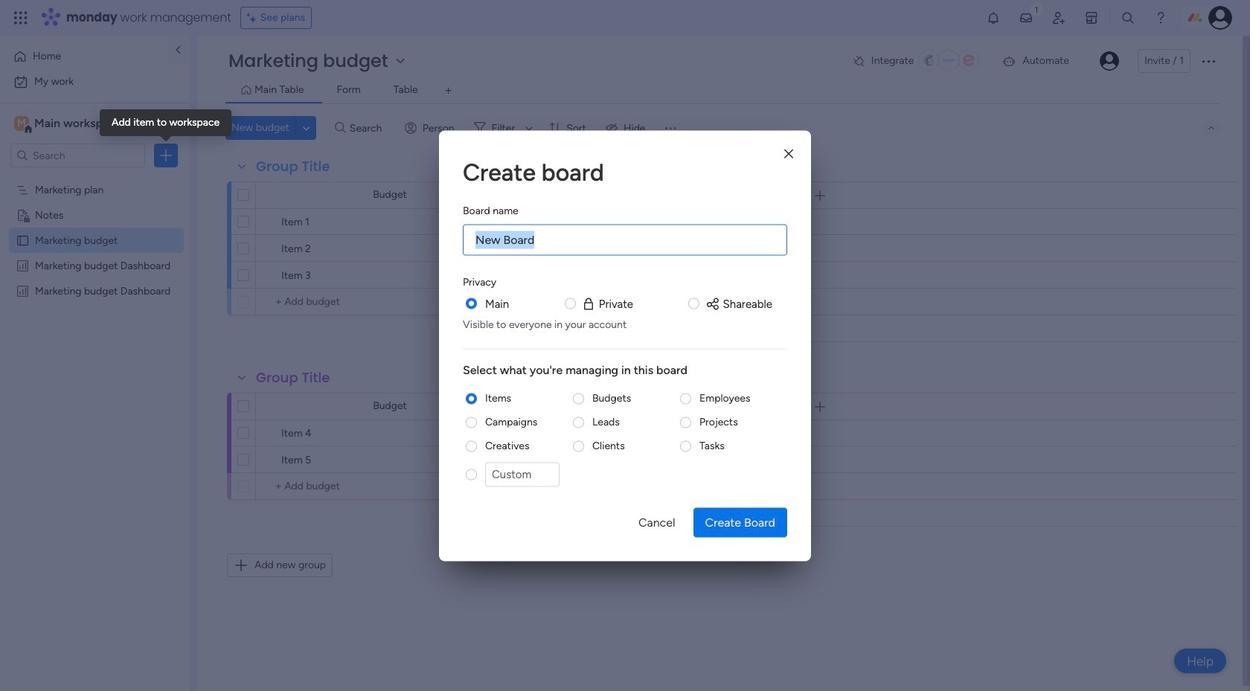 Task type: describe. For each thing, give the bounding box(es) containing it.
public dashboard image
[[16, 258, 30, 272]]

see plans image
[[247, 10, 260, 26]]

2 vertical spatial option
[[0, 176, 190, 179]]

Custom field
[[485, 462, 560, 487]]

4 heading from the top
[[463, 361, 787, 379]]

Search in workspace field
[[31, 147, 124, 164]]

1 heading from the top
[[463, 154, 787, 190]]

update feed image
[[1019, 10, 1034, 25]]

select product image
[[13, 10, 28, 25]]

notifications image
[[986, 10, 1001, 25]]

public dashboard image
[[16, 284, 30, 298]]

1 horizontal spatial kendall parks image
[[1208, 6, 1232, 30]]

private board image
[[16, 208, 30, 222]]

arrow down image
[[520, 119, 538, 137]]

v2 search image
[[335, 120, 346, 136]]

angle down image
[[303, 122, 310, 134]]

1 vertical spatial option
[[9, 70, 181, 94]]



Task type: vqa. For each thing, say whether or not it's contained in the screenshot.
'Notifications' icon
yes



Task type: locate. For each thing, give the bounding box(es) containing it.
monday marketplace image
[[1084, 10, 1099, 25]]

None field
[[252, 157, 334, 176], [541, 187, 580, 204], [252, 368, 334, 388], [541, 398, 580, 415], [739, 398, 768, 415], [252, 157, 334, 176], [541, 187, 580, 204], [252, 368, 334, 388], [541, 398, 580, 415], [739, 398, 768, 415]]

New Board Name field
[[463, 224, 787, 255]]

workspace selection element
[[14, 115, 124, 134]]

0 horizontal spatial kendall parks image
[[1100, 51, 1119, 71]]

option
[[9, 45, 159, 68], [9, 70, 181, 94], [0, 176, 190, 179]]

1 image
[[1030, 1, 1043, 17]]

0 vertical spatial option
[[9, 45, 159, 68]]

list box
[[0, 174, 190, 504]]

3 heading from the top
[[463, 274, 496, 289]]

close image
[[784, 148, 793, 160]]

heading
[[463, 154, 787, 190], [463, 202, 518, 218], [463, 274, 496, 289], [463, 361, 787, 379]]

kendall parks image
[[1208, 6, 1232, 30], [1100, 51, 1119, 71]]

tab list
[[225, 79, 1220, 103]]

collapse image
[[1206, 122, 1217, 134]]

public board image
[[16, 233, 30, 247]]

0 vertical spatial kendall parks image
[[1208, 6, 1232, 30]]

search everything image
[[1121, 10, 1136, 25]]

2 heading from the top
[[463, 202, 518, 218]]

option group
[[463, 391, 787, 496]]

invite members image
[[1051, 10, 1066, 25]]

tab
[[437, 79, 460, 103]]

1 vertical spatial kendall parks image
[[1100, 51, 1119, 71]]

workspace image
[[14, 115, 29, 132]]

help image
[[1153, 10, 1168, 25]]

Search field
[[346, 118, 391, 138]]

add view image
[[445, 85, 452, 96]]



